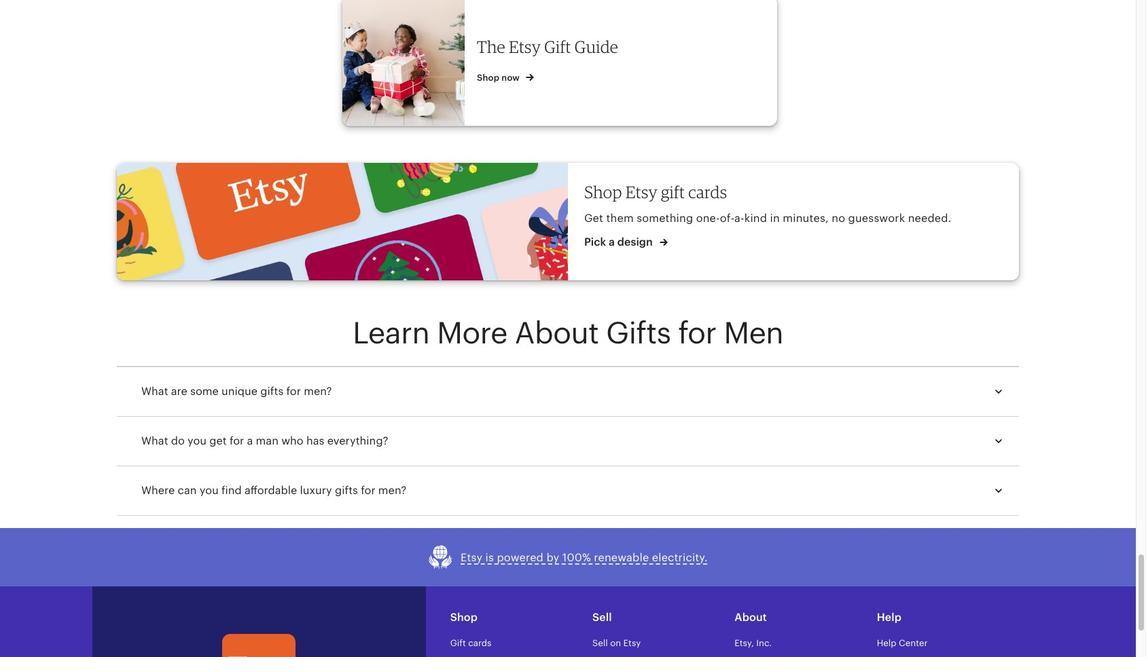 Task type: locate. For each thing, give the bounding box(es) containing it.
cards
[[689, 182, 727, 202], [468, 639, 492, 649]]

gift cards link
[[450, 639, 492, 649]]

sell left 'on' at the bottom right of the page
[[592, 639, 608, 649]]

1 help from the top
[[877, 612, 902, 625]]

0 horizontal spatial about
[[515, 317, 599, 351]]

sell for sell on etsy
[[592, 639, 608, 649]]

about
[[515, 317, 599, 351], [735, 612, 767, 625]]

for up who
[[286, 385, 301, 398]]

0 horizontal spatial a
[[247, 435, 253, 448]]

0 vertical spatial what
[[141, 385, 168, 398]]

0 horizontal spatial men?
[[304, 385, 332, 398]]

etsy is powered by 100% renewable electricity. button
[[428, 545, 708, 571]]

for
[[678, 317, 716, 351], [286, 385, 301, 398], [230, 435, 244, 448], [361, 485, 375, 498]]

pick a design
[[584, 236, 655, 249]]

you for find
[[200, 485, 219, 498]]

what left do
[[141, 435, 168, 448]]

0 vertical spatial gifts
[[260, 385, 284, 398]]

you right do
[[188, 435, 207, 448]]

1 vertical spatial sell
[[592, 639, 608, 649]]

the
[[477, 37, 505, 57]]

etsy,
[[735, 639, 754, 649]]

2 sell from the top
[[592, 639, 608, 649]]

shop for shop etsy gift cards
[[584, 182, 622, 202]]

gifts right luxury
[[335, 485, 358, 498]]

help up help center
[[877, 612, 902, 625]]

where can you find affordable luxury gifts for men? button
[[129, 475, 1019, 508]]

gift
[[544, 37, 571, 57], [450, 639, 466, 649]]

men? down "everything?"
[[378, 485, 407, 498]]

what left are
[[141, 385, 168, 398]]

a inside dropdown button
[[247, 435, 253, 448]]

learn more about gifts for men
[[353, 317, 783, 351]]

for down "everything?"
[[361, 485, 375, 498]]

a left man
[[247, 435, 253, 448]]

shop left now
[[477, 73, 499, 83]]

inc.
[[756, 639, 772, 649]]

sell on etsy link
[[592, 639, 641, 649]]

1 horizontal spatial cards
[[689, 182, 727, 202]]

0 horizontal spatial cards
[[468, 639, 492, 649]]

shop
[[477, 73, 499, 83], [584, 182, 622, 202], [450, 612, 478, 625]]

2 help from the top
[[877, 639, 897, 649]]

1 vertical spatial a
[[247, 435, 253, 448]]

1 sell from the top
[[592, 612, 612, 625]]

a-
[[735, 212, 745, 225]]

0 vertical spatial gift
[[544, 37, 571, 57]]

get them something one-of-a-kind in minutes, no guesswork needed.
[[584, 212, 952, 225]]

1 vertical spatial what
[[141, 435, 168, 448]]

now
[[502, 73, 520, 83]]

a right pick
[[609, 236, 615, 249]]

0 vertical spatial help
[[877, 612, 902, 625]]

luxury
[[300, 485, 332, 498]]

1 vertical spatial gifts
[[335, 485, 358, 498]]

1 horizontal spatial about
[[735, 612, 767, 625]]

1 vertical spatial shop
[[584, 182, 622, 202]]

for inside what are some unique gifts for men? dropdown button
[[286, 385, 301, 398]]

1 what from the top
[[141, 385, 168, 398]]

more
[[437, 317, 507, 351]]

gifts
[[260, 385, 284, 398], [335, 485, 358, 498]]

learn more about gifts for men tab panel
[[117, 368, 1019, 517]]

1 vertical spatial cards
[[468, 639, 492, 649]]

0 vertical spatial you
[[188, 435, 207, 448]]

who
[[281, 435, 304, 448]]

gifts right the unique
[[260, 385, 284, 398]]

where can you find affordable luxury gifts for men?
[[141, 485, 407, 498]]

1 vertical spatial help
[[877, 639, 897, 649]]

for right get
[[230, 435, 244, 448]]

0 horizontal spatial gift
[[450, 639, 466, 649]]

guesswork
[[848, 212, 905, 225]]

kind
[[745, 212, 767, 225]]

you right the can at left bottom
[[200, 485, 219, 498]]

what
[[141, 385, 168, 398], [141, 435, 168, 448]]

minutes,
[[783, 212, 829, 225]]

sell
[[592, 612, 612, 625], [592, 639, 608, 649]]

renewable
[[594, 552, 649, 564]]

0 vertical spatial shop
[[477, 73, 499, 83]]

100%
[[562, 552, 591, 564]]

etsy left is
[[461, 552, 483, 564]]

what inside what are some unique gifts for men? dropdown button
[[141, 385, 168, 398]]

can
[[178, 485, 197, 498]]

shop up the get
[[584, 182, 622, 202]]

design
[[618, 236, 653, 249]]

1 vertical spatial men?
[[378, 485, 407, 498]]

etsy
[[509, 37, 541, 57], [626, 182, 658, 202], [461, 552, 483, 564], [623, 639, 641, 649]]

sell up 'on' at the bottom right of the page
[[592, 612, 612, 625]]

about up etsy, inc. link
[[735, 612, 767, 625]]

0 horizontal spatial gifts
[[260, 385, 284, 398]]

a
[[609, 236, 615, 249], [247, 435, 253, 448]]

1 horizontal spatial a
[[609, 236, 615, 249]]

gifts
[[606, 317, 671, 351]]

what inside what do you get for a man who has everything? dropdown button
[[141, 435, 168, 448]]

men?
[[304, 385, 332, 398], [378, 485, 407, 498]]

where
[[141, 485, 175, 498]]

do
[[171, 435, 185, 448]]

one-
[[696, 212, 720, 225]]

etsy, inc. link
[[735, 639, 772, 649]]

learn
[[353, 317, 429, 351]]

2 vertical spatial shop
[[450, 612, 478, 625]]

shop etsy gift cards
[[584, 182, 727, 202]]

men? up has on the left of page
[[304, 385, 332, 398]]

what do you get for a man who has everything? button
[[129, 426, 1019, 458]]

shop up gift cards link
[[450, 612, 478, 625]]

help
[[877, 612, 902, 625], [877, 639, 897, 649]]

0 vertical spatial sell
[[592, 612, 612, 625]]

about up what are some unique gifts for men? dropdown button
[[515, 317, 599, 351]]

you
[[188, 435, 207, 448], [200, 485, 219, 498]]

help left center
[[877, 639, 897, 649]]

electricity.
[[652, 552, 708, 564]]

1 vertical spatial you
[[200, 485, 219, 498]]

2 what from the top
[[141, 435, 168, 448]]



Task type: vqa. For each thing, say whether or not it's contained in the screenshot.
1,950.00
no



Task type: describe. For each thing, give the bounding box(es) containing it.
0 vertical spatial about
[[515, 317, 599, 351]]

shop for shop now
[[477, 73, 499, 83]]

help center
[[877, 639, 928, 649]]

everything?
[[327, 435, 388, 448]]

gift
[[661, 182, 685, 202]]

what are some unique gifts for men?
[[141, 385, 332, 398]]

help for help center
[[877, 639, 897, 649]]

man
[[256, 435, 279, 448]]

sell on etsy
[[592, 639, 641, 649]]

1 horizontal spatial gift
[[544, 37, 571, 57]]

1 vertical spatial gift
[[450, 639, 466, 649]]

powered
[[497, 552, 544, 564]]

for inside where can you find affordable luxury gifts for men? dropdown button
[[361, 485, 375, 498]]

center
[[899, 639, 928, 649]]

by
[[547, 552, 559, 564]]

0 vertical spatial men?
[[304, 385, 332, 398]]

help center link
[[877, 639, 928, 649]]

etsy gift card image image
[[117, 163, 568, 281]]

something
[[637, 212, 693, 225]]

for left men
[[678, 317, 716, 351]]

what do you get for a man who has everything?
[[141, 435, 388, 448]]

guide
[[575, 37, 618, 57]]

in
[[770, 212, 780, 225]]

of-
[[720, 212, 735, 225]]

men
[[724, 317, 783, 351]]

you for get
[[188, 435, 207, 448]]

help for help
[[877, 612, 902, 625]]

what are some unique gifts for men? button
[[129, 376, 1019, 409]]

is
[[486, 552, 494, 564]]

the etsy gift guide
[[477, 37, 618, 57]]

etsy right the the
[[509, 37, 541, 57]]

find
[[221, 485, 242, 498]]

get
[[209, 435, 227, 448]]

0 vertical spatial a
[[609, 236, 615, 249]]

gift cards
[[450, 639, 492, 649]]

pick
[[584, 236, 606, 249]]

unique
[[222, 385, 258, 398]]

1 vertical spatial about
[[735, 612, 767, 625]]

for inside what do you get for a man who has everything? dropdown button
[[230, 435, 244, 448]]

1 horizontal spatial gifts
[[335, 485, 358, 498]]

0 vertical spatial cards
[[689, 182, 727, 202]]

etsy right 'on' at the bottom right of the page
[[623, 639, 641, 649]]

what for what do you get for a man who has everything?
[[141, 435, 168, 448]]

what for what are some unique gifts for men?
[[141, 385, 168, 398]]

etsy inside etsy is powered by 100% renewable electricity. button
[[461, 552, 483, 564]]

on
[[610, 639, 621, 649]]

has
[[306, 435, 324, 448]]

sell for sell
[[592, 612, 612, 625]]

get
[[584, 212, 603, 225]]

them
[[606, 212, 634, 225]]

etsy, inc.
[[735, 639, 772, 649]]

etsy left gift in the right top of the page
[[626, 182, 658, 202]]

etsy is powered by 100% renewable electricity.
[[461, 552, 708, 564]]

some
[[190, 385, 219, 398]]

affordable
[[245, 485, 297, 498]]

1 horizontal spatial men?
[[378, 485, 407, 498]]

no
[[832, 212, 845, 225]]

are
[[171, 385, 187, 398]]

shop now
[[477, 73, 522, 83]]

needed.
[[908, 212, 952, 225]]



